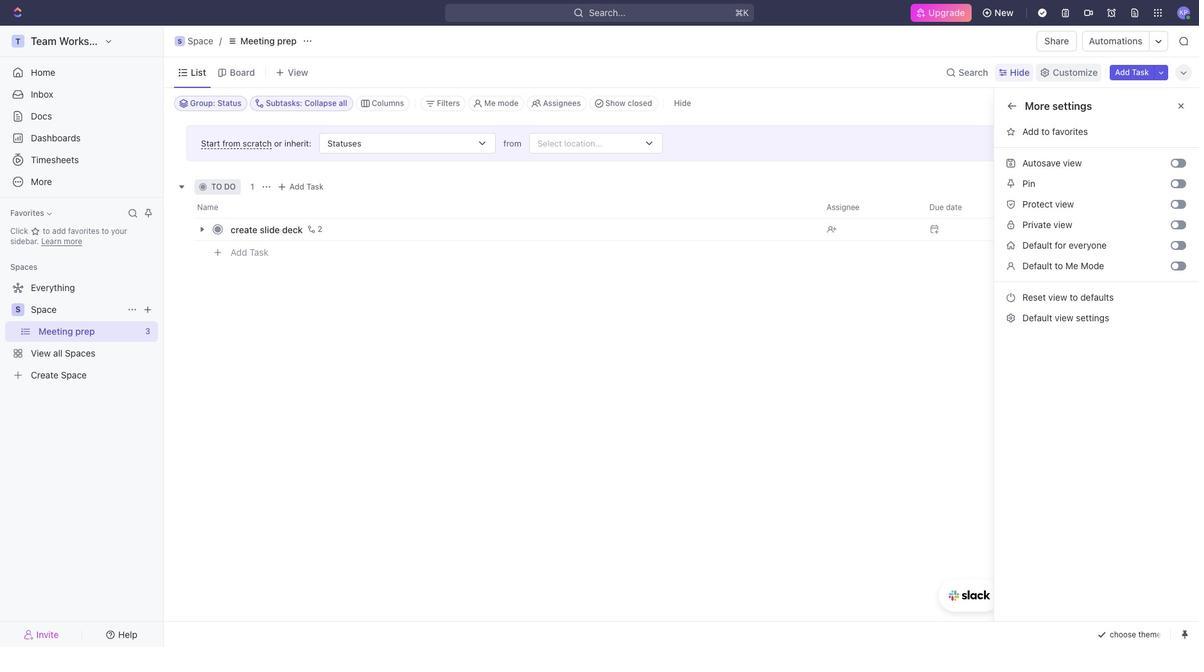 Task type: describe. For each thing, give the bounding box(es) containing it.
2
[[318, 224, 323, 234]]

select location...
[[538, 138, 603, 148]]

add task for the bottommost add task button
[[231, 247, 269, 258]]

pin button
[[1003, 174, 1172, 194]]

create
[[231, 224, 258, 235]]

view for view
[[288, 67, 308, 77]]

start from scratch or inherit:
[[201, 138, 312, 148]]

2 horizontal spatial list
[[1062, 100, 1080, 112]]

settings inside 'button'
[[1077, 312, 1110, 323]]

do
[[224, 182, 236, 192]]

reset view to defaults
[[1023, 292, 1115, 303]]

task for the top add task button
[[1133, 67, 1150, 77]]

create slide deck
[[231, 224, 303, 235]]

invite button
[[5, 626, 78, 644]]

favorites for add
[[68, 226, 100, 236]]

to down the 'customize list'
[[1042, 126, 1051, 137]]

0 horizontal spatial space
[[31, 304, 57, 315]]

autosave view
[[1023, 157, 1083, 168]]

inherit:
[[285, 138, 312, 148]]

customize list
[[1008, 100, 1080, 112]]

meeting prep link inside tree
[[39, 321, 140, 342]]

select location... button
[[522, 133, 671, 154]]

more settings inside button
[[1023, 172, 1080, 183]]

to add favorites to your sidebar.
[[10, 226, 127, 246]]

settings inside button
[[1047, 172, 1080, 183]]

inbox
[[31, 89, 53, 100]]

space for s
[[188, 35, 214, 46]]

default to me mode
[[1023, 260, 1105, 271]]

invite user image
[[24, 629, 34, 640]]

statuses button
[[312, 133, 504, 154]]

default view settings button
[[1003, 308, 1192, 328]]

to up default view settings
[[1070, 292, 1079, 303]]

to left do
[[211, 182, 222, 192]]

assignee button
[[819, 197, 922, 218]]

add to favorites button
[[1003, 121, 1192, 142]]

default view settings
[[1023, 312, 1110, 323]]

workspace
[[59, 35, 112, 47]]

board
[[230, 67, 255, 77]]

to up reset view to defaults
[[1056, 260, 1064, 271]]

home link
[[5, 62, 158, 83]]

automations button
[[1083, 31, 1150, 51]]

0 vertical spatial add task button
[[1111, 65, 1155, 80]]

slide
[[260, 224, 280, 235]]

default for default view settings
[[1023, 312, 1053, 323]]

meeting inside tree
[[39, 326, 73, 337]]

due date
[[930, 202, 963, 212]]

add
[[52, 226, 66, 236]]

closed
[[628, 98, 653, 108]]

board link
[[227, 63, 255, 81]]

customize for customize
[[1054, 67, 1099, 77]]

name button
[[195, 197, 819, 218]]

start
[[201, 138, 220, 148]]

list options
[[1023, 152, 1071, 163]]

1 horizontal spatial all
[[339, 98, 347, 108]]

docs link
[[5, 106, 158, 127]]

create space
[[31, 370, 87, 381]]

s for s space /
[[178, 37, 182, 45]]

view button
[[271, 57, 379, 87]]

s space /
[[178, 35, 222, 46]]

/
[[219, 35, 222, 46]]

sidebar.
[[10, 237, 39, 246]]

spaces inside tree
[[65, 348, 95, 359]]

autosave
[[1023, 157, 1061, 168]]

more settings button
[[1003, 168, 1192, 188]]

1
[[251, 182, 254, 192]]

search
[[959, 67, 989, 77]]

customize button
[[1037, 63, 1102, 81]]

favorites button
[[5, 206, 57, 221]]

kp button
[[1174, 3, 1195, 23]]

t
[[15, 36, 21, 46]]

1 vertical spatial add task button
[[274, 179, 329, 195]]

learn more link
[[41, 237, 82, 246]]

copy link
[[1023, 317, 1062, 328]]

to up learn
[[43, 226, 50, 236]]

all inside view all spaces link
[[53, 348, 63, 359]]

add task for the top add task button
[[1116, 67, 1150, 77]]

group
[[1023, 245, 1049, 256]]

due
[[930, 202, 945, 212]]

everything link
[[5, 278, 156, 298]]

to do
[[211, 182, 236, 192]]

timesheets link
[[5, 150, 158, 170]]

favorites
[[10, 208, 44, 218]]

customize for customize list
[[1008, 100, 1060, 112]]

help button
[[85, 626, 158, 644]]

space for create
[[61, 370, 87, 381]]

share button
[[1038, 31, 1078, 51]]

subtasks: collapse all
[[266, 98, 347, 108]]

everything
[[31, 282, 75, 293]]

automations
[[1090, 35, 1143, 46]]

list for list
[[191, 67, 206, 77]]

select
[[538, 138, 562, 148]]

more inside button
[[1023, 172, 1044, 183]]

view for view all spaces
[[31, 348, 51, 359]]

autosave view button
[[1003, 153, 1172, 174]]

add to favorites
[[1023, 126, 1089, 137]]

click
[[10, 226, 30, 236]]

0 horizontal spatial status
[[218, 98, 242, 108]]

view button
[[271, 63, 313, 81]]

location...
[[565, 138, 603, 148]]

help button
[[85, 626, 158, 644]]

assignees
[[543, 98, 581, 108]]

s for s
[[15, 305, 21, 314]]

space, , element inside tree
[[12, 303, 24, 316]]

1 vertical spatial status
[[1151, 246, 1174, 255]]

new button
[[977, 3, 1022, 23]]

⌘k
[[736, 7, 750, 18]]

1 vertical spatial task
[[307, 182, 324, 192]]

statuses
[[328, 138, 362, 148]]

hide inside button
[[675, 98, 692, 108]]

search...
[[589, 7, 626, 18]]

scratch
[[243, 138, 272, 148]]

mode
[[1082, 260, 1105, 271]]



Task type: vqa. For each thing, say whether or not it's contained in the screenshot.
camera image
no



Task type: locate. For each thing, give the bounding box(es) containing it.
1 horizontal spatial meeting
[[241, 35, 275, 46]]

meeting prep link
[[224, 33, 300, 49], [39, 321, 140, 342]]

2 vertical spatial add task button
[[225, 245, 274, 260]]

s
[[178, 37, 182, 45], [15, 305, 21, 314]]

0 vertical spatial settings
[[1053, 100, 1093, 112]]

settings down autosave view
[[1047, 172, 1080, 183]]

favorites up more
[[68, 226, 100, 236]]

date
[[947, 202, 963, 212]]

default for default to me mode
[[1023, 260, 1053, 271]]

team workspace, , element
[[12, 35, 24, 48]]

1 horizontal spatial favorites
[[1053, 126, 1089, 137]]

0 horizontal spatial s
[[15, 305, 21, 314]]

view up create
[[31, 348, 51, 359]]

task up search tasks... text field at the top right of page
[[1133, 67, 1150, 77]]

1 horizontal spatial me
[[1066, 260, 1079, 271]]

1 vertical spatial space, , element
[[12, 303, 24, 316]]

me
[[485, 98, 496, 108], [1066, 260, 1079, 271]]

1 vertical spatial settings
[[1047, 172, 1080, 183]]

add
[[1116, 67, 1131, 77], [1023, 126, 1040, 137], [290, 182, 305, 192], [231, 247, 247, 258]]

show closed
[[606, 98, 653, 108]]

list link
[[188, 63, 206, 81]]

task for the bottommost add task button
[[250, 247, 269, 258]]

view up the pin button
[[1064, 157, 1083, 168]]

hide up the 'customize list'
[[1011, 67, 1030, 77]]

space down everything
[[31, 304, 57, 315]]

0 vertical spatial view
[[1064, 157, 1083, 168]]

default inside 'button'
[[1023, 312, 1053, 323]]

from left select
[[504, 138, 522, 148]]

0 vertical spatial space
[[188, 35, 214, 46]]

hide right closed
[[675, 98, 692, 108]]

add task down create
[[231, 247, 269, 258]]

me left 'mode'
[[1066, 260, 1079, 271]]

inbox link
[[5, 84, 158, 105]]

add task button
[[1111, 65, 1155, 80], [274, 179, 329, 195], [225, 245, 274, 260]]

2 vertical spatial add task
[[231, 247, 269, 258]]

2 vertical spatial task
[[250, 247, 269, 258]]

list down the s space /
[[191, 67, 206, 77]]

meeting
[[241, 35, 275, 46], [39, 326, 73, 337]]

0 horizontal spatial spaces
[[10, 262, 37, 272]]

more down 'autosave' in the top right of the page
[[1023, 172, 1044, 183]]

meeting up 'view all spaces'
[[39, 326, 73, 337]]

1 vertical spatial default
[[1023, 312, 1053, 323]]

to left the your
[[102, 226, 109, 236]]

columns button
[[356, 96, 410, 111]]

0 horizontal spatial list
[[191, 67, 206, 77]]

0 horizontal spatial prep
[[75, 326, 95, 337]]

default inside button
[[1023, 260, 1053, 271]]

favorites
[[1053, 126, 1089, 137], [68, 226, 100, 236]]

columns
[[372, 98, 404, 108]]

0 horizontal spatial all
[[53, 348, 63, 359]]

add task up search tasks... text field at the top right of page
[[1116, 67, 1150, 77]]

0 vertical spatial default
[[1023, 260, 1053, 271]]

0 vertical spatial prep
[[277, 35, 297, 46]]

1 horizontal spatial list
[[1023, 152, 1038, 163]]

0 vertical spatial list
[[191, 67, 206, 77]]

0 vertical spatial spaces
[[10, 262, 37, 272]]

link
[[1047, 317, 1062, 328]]

1 horizontal spatial s
[[178, 37, 182, 45]]

1 vertical spatial prep
[[75, 326, 95, 337]]

add down create
[[231, 247, 247, 258]]

more inside dropdown button
[[31, 176, 52, 187]]

team
[[31, 35, 57, 47]]

pin
[[1023, 178, 1036, 189]]

favorites up options
[[1053, 126, 1089, 137]]

assignee
[[827, 202, 860, 212]]

2 horizontal spatial add task
[[1116, 67, 1150, 77]]

view up subtasks: collapse all
[[288, 67, 308, 77]]

1 horizontal spatial from
[[504, 138, 522, 148]]

start from scratch link
[[201, 138, 272, 149]]

me inside button
[[1066, 260, 1079, 271]]

me left the mode
[[485, 98, 496, 108]]

settings up "add to favorites"
[[1053, 100, 1093, 112]]

0 horizontal spatial view
[[31, 348, 51, 359]]

2 from from the left
[[504, 138, 522, 148]]

reset
[[1023, 292, 1047, 303]]

new
[[995, 7, 1014, 18]]

1 default from the top
[[1023, 260, 1053, 271]]

home
[[31, 67, 55, 78]]

1 vertical spatial spaces
[[65, 348, 95, 359]]

list left options
[[1023, 152, 1038, 163]]

task
[[1133, 67, 1150, 77], [307, 182, 324, 192], [250, 247, 269, 258]]

1 vertical spatial meeting prep
[[39, 326, 95, 337]]

3
[[145, 327, 150, 336]]

0 vertical spatial status
[[218, 98, 242, 108]]

0 vertical spatial meeting prep link
[[224, 33, 300, 49]]

docs
[[31, 111, 52, 121]]

add task button up search tasks... text field at the top right of page
[[1111, 65, 1155, 80]]

spaces
[[10, 262, 37, 272], [65, 348, 95, 359]]

create
[[31, 370, 58, 381]]

space
[[188, 35, 214, 46], [31, 304, 57, 315], [61, 370, 87, 381]]

due date button
[[922, 197, 1025, 218]]

1 horizontal spatial status
[[1151, 246, 1174, 255]]

prep up view all spaces link
[[75, 326, 95, 337]]

0 vertical spatial task
[[1133, 67, 1150, 77]]

1 vertical spatial favorites
[[68, 226, 100, 236]]

spaces up create space link
[[65, 348, 95, 359]]

view down reset view to defaults
[[1056, 312, 1074, 323]]

2 vertical spatial view
[[1056, 312, 1074, 323]]

sidebar navigation
[[0, 26, 166, 647]]

1 horizontal spatial meeting prep
[[241, 35, 297, 46]]

1 vertical spatial more settings
[[1023, 172, 1080, 183]]

from
[[222, 138, 241, 148], [504, 138, 522, 148]]

1 vertical spatial customize
[[1008, 100, 1060, 112]]

0 vertical spatial all
[[339, 98, 347, 108]]

1 horizontal spatial view
[[288, 67, 308, 77]]

1 vertical spatial me
[[1066, 260, 1079, 271]]

2 default from the top
[[1023, 312, 1053, 323]]

all up create space
[[53, 348, 63, 359]]

1 horizontal spatial space
[[61, 370, 87, 381]]

search button
[[943, 63, 993, 81]]

1 vertical spatial list
[[1062, 100, 1080, 112]]

learn more
[[41, 237, 82, 246]]

add down automations button
[[1116, 67, 1131, 77]]

s inside the s space /
[[178, 37, 182, 45]]

view inside button
[[288, 67, 308, 77]]

help
[[118, 629, 138, 640]]

tree inside sidebar navigation
[[5, 278, 158, 386]]

default
[[1023, 260, 1053, 271], [1023, 312, 1053, 323]]

2 vertical spatial list
[[1023, 152, 1038, 163]]

2 horizontal spatial space
[[188, 35, 214, 46]]

1 vertical spatial all
[[53, 348, 63, 359]]

1 horizontal spatial space, , element
[[175, 36, 185, 46]]

collapse
[[305, 98, 337, 108]]

default down 'reset'
[[1023, 312, 1053, 323]]

list options button
[[1003, 147, 1192, 168]]

2 vertical spatial settings
[[1077, 312, 1110, 323]]

spaces down sidebar. in the top left of the page
[[10, 262, 37, 272]]

1 from from the left
[[222, 138, 241, 148]]

filters button
[[421, 96, 466, 111]]

0 horizontal spatial meeting prep link
[[39, 321, 140, 342]]

hide inside dropdown button
[[1011, 67, 1030, 77]]

view for default
[[1056, 312, 1074, 323]]

0 horizontal spatial meeting prep
[[39, 326, 95, 337]]

view
[[288, 67, 308, 77], [31, 348, 51, 359]]

settings down 'reset view to defaults' button
[[1077, 312, 1110, 323]]

space, , element left space link
[[12, 303, 24, 316]]

more settings
[[1026, 100, 1093, 112], [1023, 172, 1080, 183]]

s left /
[[178, 37, 182, 45]]

assignees button
[[527, 96, 587, 111]]

favorites inside to add favorites to your sidebar.
[[68, 226, 100, 236]]

0 horizontal spatial add task
[[231, 247, 269, 258]]

view for autosave
[[1064, 157, 1083, 168]]

1 vertical spatial space
[[31, 304, 57, 315]]

more settings down autosave view
[[1023, 172, 1080, 183]]

copy
[[1023, 317, 1045, 328]]

customize down 'share' button
[[1054, 67, 1099, 77]]

more button
[[5, 172, 158, 192]]

space left /
[[188, 35, 214, 46]]

meeting prep link up view all spaces link
[[39, 321, 140, 342]]

0 vertical spatial customize
[[1054, 67, 1099, 77]]

0 horizontal spatial favorites
[[68, 226, 100, 236]]

list up "add to favorites"
[[1062, 100, 1080, 112]]

tree containing everything
[[5, 278, 158, 386]]

0 vertical spatial meeting
[[241, 35, 275, 46]]

view all spaces link
[[5, 343, 156, 364]]

0 vertical spatial space, , element
[[175, 36, 185, 46]]

1 vertical spatial view
[[1049, 292, 1068, 303]]

more settings up "add to favorites"
[[1026, 100, 1093, 112]]

0 vertical spatial s
[[178, 37, 182, 45]]

defaults
[[1081, 292, 1115, 303]]

0 vertical spatial add task
[[1116, 67, 1150, 77]]

upgrade
[[929, 7, 966, 18]]

1 vertical spatial meeting prep link
[[39, 321, 140, 342]]

me inside dropdown button
[[485, 98, 496, 108]]

list for list options
[[1023, 152, 1038, 163]]

hide button
[[995, 63, 1034, 81]]

reset view to defaults button
[[1003, 287, 1192, 308]]

from right start at the top left of the page
[[222, 138, 241, 148]]

0 vertical spatial favorites
[[1053, 126, 1089, 137]]

0 horizontal spatial space, , element
[[12, 303, 24, 316]]

0 vertical spatial me
[[485, 98, 496, 108]]

0 horizontal spatial hide
[[675, 98, 692, 108]]

customize
[[1054, 67, 1099, 77], [1008, 100, 1060, 112]]

0 horizontal spatial task
[[250, 247, 269, 258]]

tree
[[5, 278, 158, 386]]

add task button up deck
[[274, 179, 329, 195]]

1 horizontal spatial add task
[[290, 182, 324, 192]]

customize inside button
[[1054, 67, 1099, 77]]

deck
[[282, 224, 303, 235]]

add up deck
[[290, 182, 305, 192]]

more down the timesheets
[[31, 176, 52, 187]]

space link
[[31, 300, 122, 320]]

view inside tree
[[31, 348, 51, 359]]

copy link button
[[1003, 313, 1192, 334]]

customize up "add to favorites"
[[1008, 100, 1060, 112]]

add task button down create
[[225, 245, 274, 260]]

name
[[197, 202, 218, 212]]

hide
[[1011, 67, 1030, 77], [675, 98, 692, 108]]

task down create slide deck
[[250, 247, 269, 258]]

s left space link
[[15, 305, 21, 314]]

view inside 'button'
[[1056, 312, 1074, 323]]

meeting prep up view button
[[241, 35, 297, 46]]

0 horizontal spatial from
[[222, 138, 241, 148]]

kp
[[1180, 9, 1189, 16]]

default down group
[[1023, 260, 1053, 271]]

meeting up 'board'
[[241, 35, 275, 46]]

group: status
[[190, 98, 242, 108]]

1 vertical spatial s
[[15, 305, 21, 314]]

list inside button
[[1023, 152, 1038, 163]]

1 horizontal spatial meeting prep link
[[224, 33, 300, 49]]

add task up 2 button
[[290, 182, 324, 192]]

add task
[[1116, 67, 1150, 77], [290, 182, 324, 192], [231, 247, 269, 258]]

dashboards
[[31, 132, 81, 143]]

prep inside tree
[[75, 326, 95, 337]]

0 vertical spatial hide
[[1011, 67, 1030, 77]]

0 horizontal spatial meeting
[[39, 326, 73, 337]]

2 horizontal spatial task
[[1133, 67, 1150, 77]]

invite
[[36, 629, 59, 640]]

1 horizontal spatial hide
[[1011, 67, 1030, 77]]

favorites for to
[[1053, 126, 1089, 137]]

meeting prep inside tree
[[39, 326, 95, 337]]

learn
[[41, 237, 62, 246]]

space down view all spaces link
[[61, 370, 87, 381]]

subtasks:
[[266, 98, 303, 108]]

your
[[111, 226, 127, 236]]

meeting prep up 'view all spaces'
[[39, 326, 95, 337]]

prep up view button
[[277, 35, 297, 46]]

1 horizontal spatial task
[[307, 182, 324, 192]]

0 vertical spatial meeting prep
[[241, 35, 297, 46]]

list
[[191, 67, 206, 77], [1062, 100, 1080, 112], [1023, 152, 1038, 163]]

0 vertical spatial view
[[288, 67, 308, 77]]

space, , element
[[175, 36, 185, 46], [12, 303, 24, 316]]

s inside tree
[[15, 305, 21, 314]]

1 vertical spatial hide
[[675, 98, 692, 108]]

1 horizontal spatial spaces
[[65, 348, 95, 359]]

0 vertical spatial more settings
[[1026, 100, 1093, 112]]

Search tasks... text field
[[1064, 94, 1192, 113]]

1 vertical spatial meeting
[[39, 326, 73, 337]]

add down the 'customize list'
[[1023, 126, 1040, 137]]

meeting prep link up 'board'
[[224, 33, 300, 49]]

1 vertical spatial view
[[31, 348, 51, 359]]

show
[[606, 98, 626, 108]]

more up "add to favorites"
[[1026, 100, 1051, 112]]

space, , element left /
[[175, 36, 185, 46]]

0 horizontal spatial me
[[485, 98, 496, 108]]

create space link
[[5, 365, 156, 386]]

2 vertical spatial space
[[61, 370, 87, 381]]

status
[[218, 98, 242, 108], [1151, 246, 1174, 255]]

show closed button
[[590, 96, 659, 111]]

all right 'collapse'
[[339, 98, 347, 108]]

mode
[[498, 98, 519, 108]]

1 horizontal spatial prep
[[277, 35, 297, 46]]

1 vertical spatial add task
[[290, 182, 324, 192]]

favorites inside add to favorites button
[[1053, 126, 1089, 137]]

view for reset
[[1049, 292, 1068, 303]]

task up 2
[[307, 182, 324, 192]]

view up default view settings
[[1049, 292, 1068, 303]]

filters
[[437, 98, 460, 108]]



